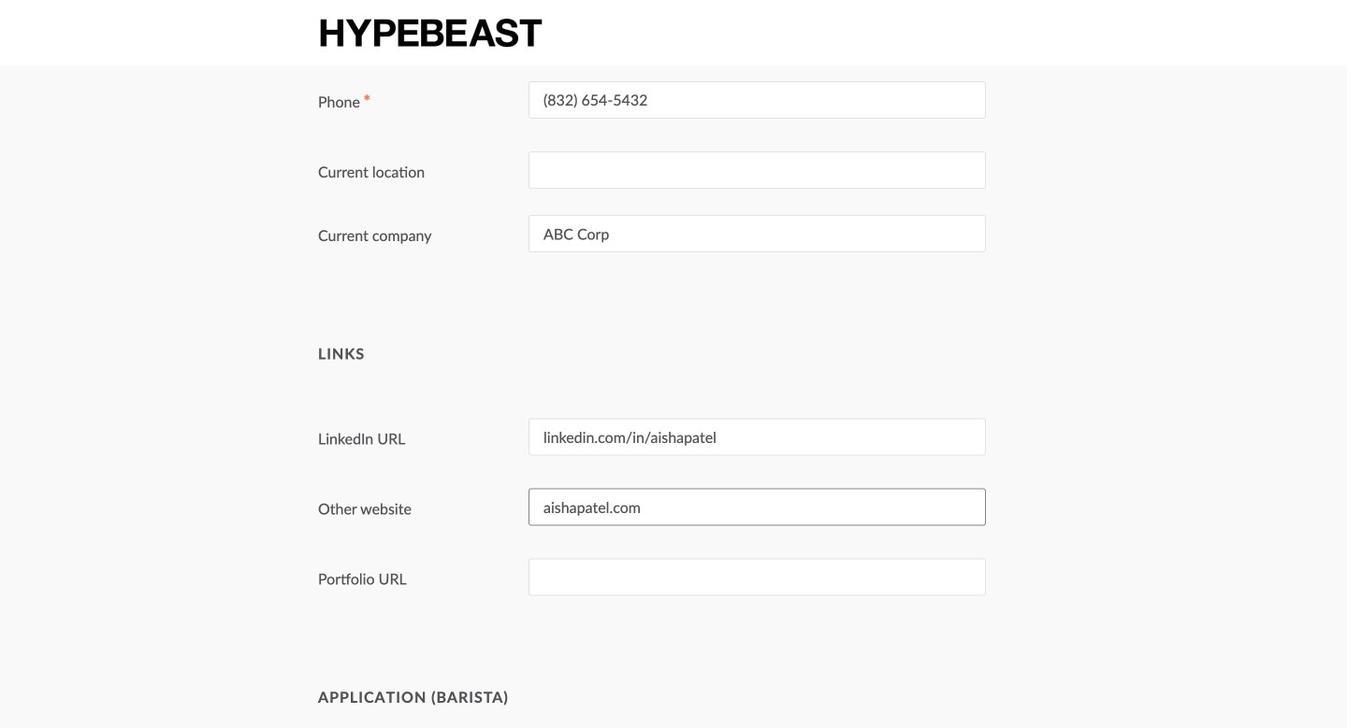 Task type: vqa. For each thing, say whether or not it's contained in the screenshot.
Lever logo
no



Task type: locate. For each thing, give the bounding box(es) containing it.
None email field
[[529, 11, 986, 48]]

hypebeast logo image
[[318, 16, 544, 49]]

None text field
[[529, 151, 986, 189], [529, 215, 986, 253], [529, 489, 986, 526], [529, 559, 986, 596], [529, 151, 986, 189], [529, 215, 986, 253], [529, 489, 986, 526], [529, 559, 986, 596]]

None text field
[[529, 81, 986, 119], [529, 419, 986, 456], [529, 81, 986, 119], [529, 419, 986, 456]]



